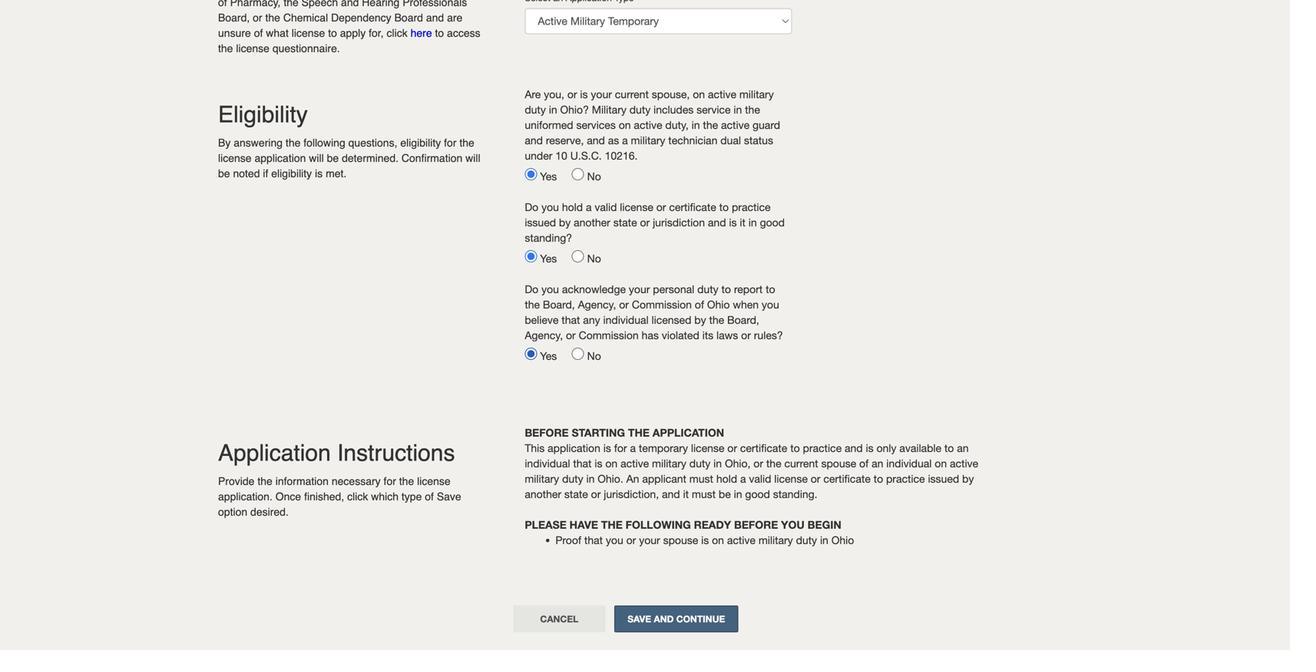 Task type: vqa. For each thing, say whether or not it's contained in the screenshot.
the left the request
no



Task type: describe. For each thing, give the bounding box(es) containing it.
military up applicant
[[652, 457, 687, 470]]

violated
[[662, 329, 700, 342]]

0 vertical spatial an
[[957, 442, 969, 455]]

be inside before starting the application this application is for a temporary license or certificate to practice and is only available to an individual that is on active military duty in ohio, or the current spouse of an individual on active military duty in ohio. an applicant must hold a valid license or certificate to practice issued by another state or jurisdiction, and it must be in good standing.
[[719, 488, 731, 501]]

on up ohio.
[[606, 457, 618, 470]]

option
[[218, 506, 247, 519]]

acknowledge
[[562, 283, 626, 296]]

begin
[[808, 519, 842, 532]]

duty down are
[[525, 103, 546, 116]]

a inside "are you, or is your current spouse, on active military duty in ohio? military duty includes service in the uniformed services on active duty, in the active guard and reserve, and as a military technician dual status under 10 u.s.c. 10216."
[[622, 134, 628, 147]]

before starting the application this application is for a temporary license or certificate to practice and is only available to an individual that is on active military duty in ohio, or the current spouse of an individual on active military duty in ohio. an applicant must hold a valid license or certificate to practice issued by another state or jurisdiction, and it must be in good standing.
[[525, 427, 979, 501]]

licensed
[[652, 314, 692, 327]]

standing.
[[773, 488, 818, 501]]

individual for that
[[525, 457, 570, 470]]

u.s.c.
[[571, 149, 602, 162]]

you,
[[544, 88, 565, 101]]

reserve,
[[546, 134, 584, 147]]

0 horizontal spatial eligibility
[[271, 167, 312, 180]]

confirmation
[[402, 152, 463, 164]]

you inside do you hold a valid license or certificate to practice issued by another state or jurisdiction and is it in good standing?
[[542, 201, 559, 214]]

desired.
[[250, 506, 289, 519]]

following
[[626, 519, 691, 532]]

here
[[411, 27, 432, 39]]

and down services
[[587, 134, 605, 147]]

application inside by answering the following questions, eligibility for the license application will be determined. confirmation will be noted if eligibility is met.
[[255, 152, 306, 164]]

rules?
[[754, 329, 783, 342]]

ohio.
[[598, 473, 624, 486]]

services
[[577, 119, 616, 131]]

current inside "are you, or is your current spouse, on active military duty in ohio? military duty includes service in the uniformed services on active duty, in the active guard and reserve, and as a military technician dual status under 10 u.s.c. 10216."
[[615, 88, 649, 101]]

duty down application
[[690, 457, 711, 470]]

do you acknowledge your personal duty to report to the board, agency, or commission of ohio when you believe that any individual licensed by the board, agency, or commission has violated its laws or rules?
[[525, 283, 783, 342]]

any
[[583, 314, 600, 327]]

license down application
[[691, 442, 725, 455]]

the down service on the right of the page
[[703, 119, 718, 131]]

temporary
[[639, 442, 688, 455]]

do for do you hold a valid license or certificate to practice issued by another state or jurisdiction and is it in good standing?
[[525, 201, 539, 214]]

1 will from the left
[[309, 152, 324, 164]]

that inside please have the following ready before you begin proof that you or your spouse is on active military duty in ohio
[[585, 534, 603, 547]]

duty,
[[666, 119, 689, 131]]

application inside before starting the application this application is for a temporary license or certificate to practice and is only available to an individual that is on active military duty in ohio, or the current spouse of an individual on active military duty in ohio. an applicant must hold a valid license or certificate to practice issued by another state or jurisdiction, and it must be in good standing.
[[548, 442, 601, 455]]

duty inside do you acknowledge your personal duty to report to the board, agency, or commission of ohio when you believe that any individual licensed by the board, agency, or commission has violated its laws or rules?
[[698, 283, 719, 296]]

available
[[900, 442, 942, 455]]

is inside "are you, or is your current spouse, on active military duty in ohio? military duty includes service in the uniformed services on active duty, in the active guard and reserve, and as a military technician dual status under 10 u.s.c. 10216."
[[580, 88, 588, 101]]

the up application.
[[258, 476, 273, 488]]

is up ohio.
[[595, 457, 603, 470]]

to right report
[[766, 283, 776, 296]]

10
[[556, 149, 568, 162]]

yes for are you, or is your current spouse, on active military duty in ohio? military duty includes service in the uniformed services on active duty, in the active guard and reserve, and as a military technician dual status under 10 u.s.c. 10216.
[[540, 170, 569, 183]]

standing?
[[525, 232, 572, 244]]

good inside before starting the application this application is for a temporary license or certificate to practice and is only available to an individual that is on active military duty in ohio, or the current spouse of an individual on active military duty in ohio. an applicant must hold a valid license or certificate to practice issued by another state or jurisdiction, and it must be in good standing.
[[746, 488, 770, 501]]

ohio?
[[560, 103, 589, 116]]

is inside do you hold a valid license or certificate to practice issued by another state or jurisdiction and is it in good standing?
[[729, 216, 737, 229]]

a down ohio,
[[741, 473, 746, 486]]

its
[[703, 329, 714, 342]]

has
[[642, 329, 659, 342]]

on down the available
[[935, 457, 947, 470]]

jurisdiction
[[653, 216, 705, 229]]

and down applicant
[[662, 488, 680, 501]]

spouse inside before starting the application this application is for a temporary license or certificate to practice and is only available to an individual that is on active military duty in ohio, or the current spouse of an individual on active military duty in ohio. an applicant must hold a valid license or certificate to practice issued by another state or jurisdiction, and it must be in good standing.
[[822, 457, 857, 470]]

by inside before starting the application this application is for a temporary license or certificate to practice and is only available to an individual that is on active military duty in ohio, or the current spouse of an individual on active military duty in ohio. an applicant must hold a valid license or certificate to practice issued by another state or jurisdiction, and it must be in good standing.
[[963, 473, 974, 486]]

in left ohio,
[[714, 457, 722, 470]]

in left ohio.
[[587, 473, 595, 486]]

good inside do you hold a valid license or certificate to practice issued by another state or jurisdiction and is it in good standing?
[[760, 216, 785, 229]]

for inside by answering the following questions, eligibility for the license application will be determined. confirmation will be noted if eligibility is met.
[[444, 137, 457, 149]]

instructions
[[337, 440, 455, 467]]

application
[[653, 427, 725, 439]]

on up as
[[619, 119, 631, 131]]

by answering the following questions, eligibility for the license application will be determined. confirmation will be noted if eligibility is met.
[[218, 137, 481, 180]]

hold inside do you hold a valid license or certificate to practice issued by another state or jurisdiction and is it in good standing?
[[562, 201, 583, 214]]

ohio,
[[725, 457, 751, 470]]

and left only
[[845, 442, 863, 455]]

questions,
[[349, 137, 398, 149]]

1 vertical spatial commission
[[579, 329, 639, 342]]

to right the available
[[945, 442, 954, 455]]

in inside do you hold a valid license or certificate to practice issued by another state or jurisdiction and is it in good standing?
[[749, 216, 757, 229]]

application.
[[218, 491, 273, 503]]

a inside do you hold a valid license or certificate to practice issued by another state or jurisdiction and is it in good standing?
[[586, 201, 592, 214]]

access
[[447, 27, 481, 39]]

eligibility
[[218, 101, 308, 128]]

license inside by answering the following questions, eligibility for the license application will be determined. confirmation will be noted if eligibility is met.
[[218, 152, 252, 164]]

no for on
[[587, 170, 601, 183]]

0 vertical spatial eligibility
[[401, 137, 441, 149]]

noted
[[233, 167, 260, 180]]

starting
[[572, 427, 625, 439]]

as
[[608, 134, 619, 147]]

in down ohio,
[[734, 488, 743, 501]]

please have the following ready before you begin proof that you or your spouse is on active military duty in ohio
[[525, 519, 855, 547]]

military
[[592, 103, 627, 116]]

your inside please have the following ready before you begin proof that you or your spouse is on active military duty in ohio
[[639, 534, 660, 547]]

active inside please have the following ready before you begin proof that you or your spouse is on active military duty in ohio
[[727, 534, 756, 547]]

another inside do you hold a valid license or certificate to practice issued by another state or jurisdiction and is it in good standing?
[[574, 216, 611, 229]]

the for temporary
[[628, 427, 650, 439]]

a left temporary
[[630, 442, 636, 455]]

on inside please have the following ready before you begin proof that you or your spouse is on active military duty in ohio
[[712, 534, 724, 547]]

questionnaire.
[[273, 42, 340, 55]]

2 will from the left
[[466, 152, 481, 164]]

your inside do you acknowledge your personal duty to report to the board, agency, or commission of ohio when you believe that any individual licensed by the board, agency, or commission has violated its laws or rules?
[[629, 283, 650, 296]]

to inside to access the license questionnaire.
[[435, 27, 444, 39]]

before inside please have the following ready before you begin proof that you or your spouse is on active military duty in ohio
[[734, 519, 778, 532]]

that inside before starting the application this application is for a temporary license or certificate to practice and is only available to an individual that is on active military duty in ohio, or the current spouse of an individual on active military duty in ohio. an applicant must hold a valid license or certificate to practice issued by another state or jurisdiction, and it must be in good standing.
[[573, 457, 592, 470]]

0 horizontal spatial agency,
[[525, 329, 563, 342]]

jurisdiction,
[[604, 488, 659, 501]]

which
[[371, 491, 399, 503]]

2 horizontal spatial certificate
[[824, 473, 871, 486]]

0 vertical spatial be
[[327, 152, 339, 164]]

to left report
[[722, 283, 731, 296]]

license inside to access the license questionnaire.
[[236, 42, 270, 55]]

met.
[[326, 167, 347, 180]]

0 horizontal spatial an
[[872, 457, 884, 470]]

and up under
[[525, 134, 543, 147]]

believe
[[525, 314, 559, 327]]

guard
[[753, 119, 781, 131]]

you inside please have the following ready before you begin proof that you or your spouse is on active military duty in ohio
[[606, 534, 624, 547]]

of inside do you acknowledge your personal duty to report to the board, agency, or commission of ohio when you believe that any individual licensed by the board, agency, or commission has violated its laws or rules?
[[695, 298, 704, 311]]

duty inside please have the following ready before you begin proof that you or your spouse is on active military duty in ohio
[[796, 534, 817, 547]]

10216.
[[605, 149, 638, 162]]

finished,
[[304, 491, 344, 503]]

duty right military
[[630, 103, 651, 116]]

valid inside before starting the application this application is for a temporary license or certificate to practice and is only available to an individual that is on active military duty in ohio, or the current spouse of an individual on active military duty in ohio. an applicant must hold a valid license or certificate to practice issued by another state or jurisdiction, and it must be in good standing.
[[749, 473, 772, 486]]

individual for licensed
[[603, 314, 649, 327]]

applicant
[[643, 473, 687, 486]]

is left only
[[866, 442, 874, 455]]

report
[[734, 283, 763, 296]]

technician
[[669, 134, 718, 147]]

in right service on the right of the page
[[734, 103, 742, 116]]

this
[[525, 442, 545, 455]]

license inside provide the information necessary for the license application. once finished, click which type of save option desired.
[[417, 476, 451, 488]]

2 horizontal spatial practice
[[887, 473, 925, 486]]

you
[[781, 519, 805, 532]]

license inside do you hold a valid license or certificate to practice issued by another state or jurisdiction and is it in good standing?
[[620, 201, 654, 214]]

for inside provide the information necessary for the license application. once finished, click which type of save option desired.
[[384, 476, 396, 488]]

2 horizontal spatial individual
[[887, 457, 932, 470]]

dual
[[721, 134, 741, 147]]

yes for do you acknowledge your personal duty to report to the board, agency, or commission of ohio when you believe that any individual licensed by the board, agency, or commission has violated its laws or rules?
[[540, 350, 569, 363]]

on up service on the right of the page
[[693, 88, 705, 101]]

1 vertical spatial must
[[692, 488, 716, 501]]

only
[[877, 442, 897, 455]]

the left following
[[286, 137, 301, 149]]

and inside do you hold a valid license or certificate to practice issued by another state or jurisdiction and is it in good standing?
[[708, 216, 726, 229]]

type
[[402, 491, 422, 503]]

if
[[263, 167, 268, 180]]

application instructions
[[218, 440, 455, 467]]

state inside before starting the application this application is for a temporary license or certificate to practice and is only available to an individual that is on active military duty in ohio, or the current spouse of an individual on active military duty in ohio. an applicant must hold a valid license or certificate to practice issued by another state or jurisdiction, and it must be in good standing.
[[565, 488, 588, 501]]

military up guard
[[740, 88, 774, 101]]

1 vertical spatial certificate
[[741, 442, 788, 455]]

military up 10216.
[[631, 134, 666, 147]]

yes for do you hold a valid license or certificate to practice issued by another state or jurisdiction and is it in good standing?
[[540, 252, 569, 265]]

personal
[[653, 283, 695, 296]]

in inside please have the following ready before you begin proof that you or your spouse is on active military duty in ohio
[[820, 534, 829, 547]]



Task type: locate. For each thing, give the bounding box(es) containing it.
0 horizontal spatial state
[[565, 488, 588, 501]]

3 yes from the top
[[540, 350, 569, 363]]

0 horizontal spatial certificate
[[669, 201, 717, 214]]

practice down the available
[[887, 473, 925, 486]]

issued up the standing?
[[525, 216, 556, 229]]

that down the starting
[[573, 457, 592, 470]]

1 yes radio from the top
[[525, 168, 537, 181]]

and
[[525, 134, 543, 147], [587, 134, 605, 147], [708, 216, 726, 229], [845, 442, 863, 455], [662, 488, 680, 501]]

1 horizontal spatial state
[[614, 216, 637, 229]]

1 vertical spatial eligibility
[[271, 167, 312, 180]]

it
[[740, 216, 746, 229], [683, 488, 689, 501]]

1 no radio from the top
[[572, 168, 584, 181]]

ohio
[[707, 298, 730, 311], [832, 534, 855, 547]]

1 vertical spatial practice
[[803, 442, 842, 455]]

before up this
[[525, 427, 569, 439]]

a down u.s.c.
[[586, 201, 592, 214]]

0 vertical spatial hold
[[562, 201, 583, 214]]

1 vertical spatial for
[[614, 442, 627, 455]]

current inside before starting the application this application is for a temporary license or certificate to practice and is only available to an individual that is on active military duty in ohio, or the current spouse of an individual on active military duty in ohio. an applicant must hold a valid license or certificate to practice issued by another state or jurisdiction, and it must be in good standing.
[[785, 457, 819, 470]]

2 horizontal spatial for
[[614, 442, 627, 455]]

1 horizontal spatial hold
[[717, 473, 738, 486]]

1 horizontal spatial by
[[695, 314, 706, 327]]

1 vertical spatial no radio
[[572, 348, 584, 360]]

duty
[[525, 103, 546, 116], [630, 103, 651, 116], [698, 283, 719, 296], [690, 457, 711, 470], [562, 473, 584, 486], [796, 534, 817, 547]]

1 vertical spatial before
[[734, 519, 778, 532]]

0 horizontal spatial before
[[525, 427, 569, 439]]

1 horizontal spatial current
[[785, 457, 819, 470]]

military
[[740, 88, 774, 101], [631, 134, 666, 147], [652, 457, 687, 470], [525, 473, 559, 486], [759, 534, 793, 547]]

practice up standing.
[[803, 442, 842, 455]]

good
[[760, 216, 785, 229], [746, 488, 770, 501]]

for up 'which'
[[384, 476, 396, 488]]

status
[[744, 134, 774, 147]]

2 yes radio from the top
[[525, 348, 537, 360]]

yes radio down under
[[525, 168, 537, 181]]

your inside "are you, or is your current spouse, on active military duty in ohio? military duty includes service in the uniformed services on active duty, in the active guard and reserve, and as a military technician dual status under 10 u.s.c. 10216."
[[591, 88, 612, 101]]

1 vertical spatial be
[[218, 167, 230, 180]]

another up please
[[525, 488, 562, 501]]

yes radio for do you acknowledge your personal duty to report to the board, agency, or commission of ohio when you believe that any individual licensed by the board, agency, or commission has violated its laws or rules?
[[525, 348, 537, 360]]

be up met.
[[327, 152, 339, 164]]

proof
[[556, 534, 582, 547]]

an down only
[[872, 457, 884, 470]]

the inside to access the license questionnaire.
[[218, 42, 233, 55]]

1 vertical spatial board,
[[728, 314, 760, 327]]

application
[[255, 152, 306, 164], [548, 442, 601, 455]]

valid down ohio,
[[749, 473, 772, 486]]

the up type
[[399, 476, 414, 488]]

1 horizontal spatial another
[[574, 216, 611, 229]]

you right proof
[[606, 534, 624, 547]]

0 vertical spatial no radio
[[572, 168, 584, 181]]

individual up has
[[603, 314, 649, 327]]

do inside do you acknowledge your personal duty to report to the board, agency, or commission of ohio when you believe that any individual licensed by the board, agency, or commission has violated its laws or rules?
[[525, 283, 539, 296]]

1 vertical spatial an
[[872, 457, 884, 470]]

no radio for and
[[572, 168, 584, 181]]

an
[[627, 473, 640, 486]]

to right here link
[[435, 27, 444, 39]]

information
[[276, 476, 329, 488]]

answering
[[234, 137, 283, 149]]

1 horizontal spatial certificate
[[741, 442, 788, 455]]

once
[[276, 491, 301, 503]]

0 vertical spatial of
[[695, 298, 704, 311]]

0 horizontal spatial of
[[425, 491, 434, 503]]

do up believe
[[525, 283, 539, 296]]

for inside before starting the application this application is for a temporary license or certificate to practice and is only available to an individual that is on active military duty in ohio, or the current spouse of an individual on active military duty in ohio. an applicant must hold a valid license or certificate to practice issued by another state or jurisdiction, and it must be in good standing.
[[614, 442, 627, 455]]

state
[[614, 216, 637, 229], [565, 488, 588, 501]]

0 vertical spatial that
[[562, 314, 580, 327]]

by
[[559, 216, 571, 229], [695, 314, 706, 327], [963, 473, 974, 486]]

to up standing.
[[791, 442, 800, 455]]

valid down 10216.
[[595, 201, 617, 214]]

is inside please have the following ready before you begin proof that you or your spouse is on active military duty in ohio
[[702, 534, 709, 547]]

0 horizontal spatial for
[[384, 476, 396, 488]]

application up if
[[255, 152, 306, 164]]

eligibility right if
[[271, 167, 312, 180]]

you right when at the right
[[762, 298, 780, 311]]

2 yes from the top
[[540, 252, 569, 265]]

1 horizontal spatial of
[[695, 298, 704, 311]]

1 vertical spatial yes
[[540, 252, 569, 265]]

the for that
[[601, 519, 623, 532]]

the up the eligibility
[[218, 42, 233, 55]]

1 horizontal spatial application
[[548, 442, 601, 455]]

on
[[693, 88, 705, 101], [619, 119, 631, 131], [606, 457, 618, 470], [935, 457, 947, 470], [712, 534, 724, 547]]

the up confirmation
[[460, 137, 475, 149]]

0 vertical spatial state
[[614, 216, 637, 229]]

when
[[733, 298, 759, 311]]

1 horizontal spatial an
[[957, 442, 969, 455]]

ready
[[694, 519, 731, 532]]

for up confirmation
[[444, 137, 457, 149]]

0 vertical spatial board,
[[543, 298, 575, 311]]

application
[[218, 440, 331, 467]]

2 vertical spatial be
[[719, 488, 731, 501]]

do up the standing?
[[525, 201, 539, 214]]

0 vertical spatial issued
[[525, 216, 556, 229]]

in down you,
[[549, 103, 557, 116]]

no radio down any
[[572, 348, 584, 360]]

1 horizontal spatial the
[[628, 427, 650, 439]]

no for individual
[[587, 350, 601, 363]]

1 horizontal spatial agency,
[[578, 298, 616, 311]]

3 no from the top
[[587, 350, 601, 363]]

spouse down 'following'
[[663, 534, 699, 547]]

issued inside do you hold a valid license or certificate to practice issued by another state or jurisdiction and is it in good standing?
[[525, 216, 556, 229]]

that left any
[[562, 314, 580, 327]]

the inside before starting the application this application is for a temporary license or certificate to practice and is only available to an individual that is on active military duty in ohio, or the current spouse of an individual on active military duty in ohio. an applicant must hold a valid license or certificate to practice issued by another state or jurisdiction, and it must be in good standing.
[[767, 457, 782, 470]]

state inside do you hold a valid license or certificate to practice issued by another state or jurisdiction and is it in good standing?
[[614, 216, 637, 229]]

yes down the standing?
[[540, 252, 569, 265]]

valid inside do you hold a valid license or certificate to practice issued by another state or jurisdiction and is it in good standing?
[[595, 201, 617, 214]]

board, up believe
[[543, 298, 575, 311]]

be
[[327, 152, 339, 164], [218, 167, 230, 180], [719, 488, 731, 501]]

practice
[[732, 201, 771, 214], [803, 442, 842, 455], [887, 473, 925, 486]]

of inside before starting the application this application is for a temporary license or certificate to practice and is only available to an individual that is on active military duty in ohio, or the current spouse of an individual on active military duty in ohio. an applicant must hold a valid license or certificate to practice issued by another state or jurisdiction, and it must be in good standing.
[[860, 457, 869, 470]]

0 horizontal spatial ohio
[[707, 298, 730, 311]]

0 horizontal spatial be
[[218, 167, 230, 180]]

1 vertical spatial hold
[[717, 473, 738, 486]]

1 vertical spatial agency,
[[525, 329, 563, 342]]

the right ohio,
[[767, 457, 782, 470]]

yes down believe
[[540, 350, 569, 363]]

necessary
[[332, 476, 381, 488]]

1 vertical spatial state
[[565, 488, 588, 501]]

you up believe
[[542, 283, 559, 296]]

your left personal
[[629, 283, 650, 296]]

good down ohio,
[[746, 488, 770, 501]]

1 vertical spatial it
[[683, 488, 689, 501]]

commission
[[632, 298, 692, 311], [579, 329, 639, 342]]

0 horizontal spatial spouse
[[663, 534, 699, 547]]

yes radio down believe
[[525, 348, 537, 360]]

laws
[[717, 329, 739, 342]]

0 horizontal spatial current
[[615, 88, 649, 101]]

another
[[574, 216, 611, 229], [525, 488, 562, 501]]

0 horizontal spatial practice
[[732, 201, 771, 214]]

1 do from the top
[[525, 201, 539, 214]]

by inside do you hold a valid license or certificate to practice issued by another state or jurisdiction and is it in good standing?
[[559, 216, 571, 229]]

2 horizontal spatial of
[[860, 457, 869, 470]]

No radio
[[572, 250, 584, 263]]

individual down this
[[525, 457, 570, 470]]

0 horizontal spatial hold
[[562, 201, 583, 214]]

1 vertical spatial application
[[548, 442, 601, 455]]

the
[[218, 42, 233, 55], [745, 103, 760, 116], [703, 119, 718, 131], [286, 137, 301, 149], [460, 137, 475, 149], [525, 298, 540, 311], [709, 314, 725, 327], [767, 457, 782, 470], [258, 476, 273, 488], [399, 476, 414, 488]]

is right jurisdiction
[[729, 216, 737, 229]]

certificate up ohio,
[[741, 442, 788, 455]]

will
[[309, 152, 324, 164], [466, 152, 481, 164]]

it inside before starting the application this application is for a temporary license or certificate to practice and is only available to an individual that is on active military duty in ohio, or the current spouse of an individual on active military duty in ohio. an applicant must hold a valid license or certificate to practice issued by another state or jurisdiction, and it must be in good standing.
[[683, 488, 689, 501]]

application down the starting
[[548, 442, 601, 455]]

must
[[690, 473, 714, 486], [692, 488, 716, 501]]

or inside please have the following ready before you begin proof that you or your spouse is on active military duty in ohio
[[627, 534, 636, 547]]

duty left ohio.
[[562, 473, 584, 486]]

0 vertical spatial before
[[525, 427, 569, 439]]

issued inside before starting the application this application is for a temporary license or certificate to practice and is only available to an individual that is on active military duty in ohio, or the current spouse of an individual on active military duty in ohio. an applicant must hold a valid license or certificate to practice issued by another state or jurisdiction, and it must be in good standing.
[[928, 473, 960, 486]]

do inside do you hold a valid license or certificate to practice issued by another state or jurisdiction and is it in good standing?
[[525, 201, 539, 214]]

in up technician
[[692, 119, 700, 131]]

agency, down believe
[[525, 329, 563, 342]]

no
[[587, 170, 601, 183], [587, 252, 601, 265], [587, 350, 601, 363]]

individual down the available
[[887, 457, 932, 470]]

or inside "are you, or is your current spouse, on active military duty in ohio? military duty includes service in the uniformed services on active duty, in the active guard and reserve, and as a military technician dual status under 10 u.s.c. 10216."
[[568, 88, 577, 101]]

by inside do you acknowledge your personal duty to report to the board, agency, or commission of ohio when you believe that any individual licensed by the board, agency, or commission has violated its laws or rules?
[[695, 314, 706, 327]]

board, down when at the right
[[728, 314, 760, 327]]

must up ready
[[692, 488, 716, 501]]

1 horizontal spatial issued
[[928, 473, 960, 486]]

issued
[[525, 216, 556, 229], [928, 473, 960, 486]]

1 horizontal spatial will
[[466, 152, 481, 164]]

1 vertical spatial by
[[695, 314, 706, 327]]

do
[[525, 201, 539, 214], [525, 283, 539, 296]]

2 vertical spatial certificate
[[824, 473, 871, 486]]

ohio inside do you acknowledge your personal duty to report to the board, agency, or commission of ohio when you believe that any individual licensed by the board, agency, or commission has violated its laws or rules?
[[707, 298, 730, 311]]

0 vertical spatial ohio
[[707, 298, 730, 311]]

spouse
[[822, 457, 857, 470], [663, 534, 699, 547]]

2 no radio from the top
[[572, 348, 584, 360]]

2 no from the top
[[587, 252, 601, 265]]

of
[[695, 298, 704, 311], [860, 457, 869, 470], [425, 491, 434, 503]]

eligibility
[[401, 137, 441, 149], [271, 167, 312, 180]]

None button
[[513, 606, 606, 633], [615, 606, 738, 633], [513, 606, 606, 633], [615, 606, 738, 633]]

it inside do you hold a valid license or certificate to practice issued by another state or jurisdiction and is it in good standing?
[[740, 216, 746, 229]]

to inside do you hold a valid license or certificate to practice issued by another state or jurisdiction and is it in good standing?
[[720, 201, 729, 214]]

1 horizontal spatial spouse
[[822, 457, 857, 470]]

1 vertical spatial ohio
[[832, 534, 855, 547]]

individual inside do you acknowledge your personal duty to report to the board, agency, or commission of ohio when you believe that any individual licensed by the board, agency, or commission has violated its laws or rules?
[[603, 314, 649, 327]]

is
[[580, 88, 588, 101], [315, 167, 323, 180], [729, 216, 737, 229], [604, 442, 611, 455], [866, 442, 874, 455], [595, 457, 603, 470], [702, 534, 709, 547]]

1 no from the top
[[587, 170, 601, 183]]

uniformed
[[525, 119, 574, 131]]

have
[[570, 519, 598, 532]]

no right no radio
[[587, 252, 601, 265]]

to access the license questionnaire.
[[218, 27, 481, 55]]

current up standing.
[[785, 457, 819, 470]]

practice down status
[[732, 201, 771, 214]]

determined.
[[342, 152, 399, 164]]

2 horizontal spatial be
[[719, 488, 731, 501]]

before left you
[[734, 519, 778, 532]]

0 vertical spatial good
[[760, 216, 785, 229]]

in
[[549, 103, 557, 116], [734, 103, 742, 116], [692, 119, 700, 131], [749, 216, 757, 229], [714, 457, 722, 470], [587, 473, 595, 486], [734, 488, 743, 501], [820, 534, 829, 547]]

must right applicant
[[690, 473, 714, 486]]

2 vertical spatial your
[[639, 534, 660, 547]]

click
[[347, 491, 368, 503]]

1 horizontal spatial ohio
[[832, 534, 855, 547]]

0 vertical spatial by
[[559, 216, 571, 229]]

1 vertical spatial another
[[525, 488, 562, 501]]

it right jurisdiction
[[740, 216, 746, 229]]

before inside before starting the application this application is for a temporary license or certificate to practice and is only available to an individual that is on active military duty in ohio, or the current spouse of an individual on active military duty in ohio. an applicant must hold a valid license or certificate to practice issued by another state or jurisdiction, and it must be in good standing.
[[525, 427, 569, 439]]

do you hold a valid license or certificate to practice issued by another state or jurisdiction and is it in good standing?
[[525, 201, 785, 244]]

certificate
[[669, 201, 717, 214], [741, 442, 788, 455], [824, 473, 871, 486]]

1 horizontal spatial be
[[327, 152, 339, 164]]

0 vertical spatial yes radio
[[525, 168, 537, 181]]

another inside before starting the application this application is for a temporary license or certificate to practice and is only available to an individual that is on active military duty in ohio, or the current spouse of an individual on active military duty in ohio. an applicant must hold a valid license or certificate to practice issued by another state or jurisdiction, and it must be in good standing.
[[525, 488, 562, 501]]

the inside please have the following ready before you begin proof that you or your spouse is on active military duty in ohio
[[601, 519, 623, 532]]

0 vertical spatial valid
[[595, 201, 617, 214]]

following
[[304, 137, 346, 149]]

active
[[708, 88, 737, 101], [634, 119, 663, 131], [721, 119, 750, 131], [621, 457, 649, 470], [950, 457, 979, 470], [727, 534, 756, 547]]

0 vertical spatial for
[[444, 137, 457, 149]]

0 vertical spatial application
[[255, 152, 306, 164]]

before
[[525, 427, 569, 439], [734, 519, 778, 532]]

the up believe
[[525, 298, 540, 311]]

you
[[542, 201, 559, 214], [542, 283, 559, 296], [762, 298, 780, 311], [606, 534, 624, 547]]

0 vertical spatial spouse
[[822, 457, 857, 470]]

0 vertical spatial it
[[740, 216, 746, 229]]

state up have
[[565, 488, 588, 501]]

license up standing.
[[775, 473, 808, 486]]

spouse,
[[652, 88, 690, 101]]

save
[[437, 491, 462, 503]]

agency,
[[578, 298, 616, 311], [525, 329, 563, 342]]

do for do you acknowledge your personal duty to report to the board, agency, or commission of ohio when you believe that any individual licensed by the board, agency, or commission has violated its laws or rules?
[[525, 283, 539, 296]]

0 vertical spatial must
[[690, 473, 714, 486]]

are
[[525, 88, 541, 101]]

hold inside before starting the application this application is for a temporary license or certificate to practice and is only available to an individual that is on active military duty in ohio, or the current spouse of an individual on active military duty in ohio. an applicant must hold a valid license or certificate to practice issued by another state or jurisdiction, and it must be in good standing.
[[717, 473, 738, 486]]

1 horizontal spatial practice
[[803, 442, 842, 455]]

spouse up begin
[[822, 457, 857, 470]]

no down any
[[587, 350, 601, 363]]

for down the starting
[[614, 442, 627, 455]]

1 horizontal spatial board,
[[728, 314, 760, 327]]

a
[[622, 134, 628, 147], [586, 201, 592, 214], [630, 442, 636, 455], [741, 473, 746, 486]]

includes
[[654, 103, 694, 116]]

be up ready
[[719, 488, 731, 501]]

issued down the available
[[928, 473, 960, 486]]

practice inside do you hold a valid license or certificate to practice issued by another state or jurisdiction and is it in good standing?
[[732, 201, 771, 214]]

0 vertical spatial no
[[587, 170, 601, 183]]

1 vertical spatial that
[[573, 457, 592, 470]]

please
[[525, 519, 567, 532]]

yes radio for are you, or is your current spouse, on active military duty in ohio? military duty includes service in the uniformed services on active duty, in the active guard and reserve, and as a military technician dual status under 10 u.s.c. 10216.
[[525, 168, 537, 181]]

are you, or is your current spouse, on active military duty in ohio? military duty includes service in the uniformed services on active duty, in the active guard and reserve, and as a military technician dual status under 10 u.s.c. 10216.
[[525, 88, 781, 162]]

2 vertical spatial no
[[587, 350, 601, 363]]

1 vertical spatial your
[[629, 283, 650, 296]]

0 horizontal spatial another
[[525, 488, 562, 501]]

2 vertical spatial of
[[425, 491, 434, 503]]

yes
[[540, 170, 569, 183], [540, 252, 569, 265], [540, 350, 569, 363]]

Yes radio
[[525, 250, 537, 263]]

current
[[615, 88, 649, 101], [785, 457, 819, 470]]

that inside do you acknowledge your personal duty to report to the board, agency, or commission of ohio when you believe that any individual licensed by the board, agency, or commission has violated its laws or rules?
[[562, 314, 580, 327]]

no radio for commission
[[572, 348, 584, 360]]

will right confirmation
[[466, 152, 481, 164]]

be left noted
[[218, 167, 230, 180]]

is down ready
[[702, 534, 709, 547]]

certificate inside do you hold a valid license or certificate to practice issued by another state or jurisdiction and is it in good standing?
[[669, 201, 717, 214]]

is up ohio?
[[580, 88, 588, 101]]

a right as
[[622, 134, 628, 147]]

1 vertical spatial issued
[[928, 473, 960, 486]]

1 vertical spatial of
[[860, 457, 869, 470]]

is inside by answering the following questions, eligibility for the license application will be determined. confirmation will be noted if eligibility is met.
[[315, 167, 323, 180]]

an
[[957, 442, 969, 455], [872, 457, 884, 470]]

hold
[[562, 201, 583, 214], [717, 473, 738, 486]]

provide the information necessary for the license application. once finished, click which type of save option desired.
[[218, 476, 462, 519]]

No radio
[[572, 168, 584, 181], [572, 348, 584, 360]]

under
[[525, 149, 553, 162]]

2 vertical spatial yes
[[540, 350, 569, 363]]

provide
[[218, 476, 255, 488]]

commission up 'licensed'
[[632, 298, 692, 311]]

0 vertical spatial yes
[[540, 170, 569, 183]]

the inside before starting the application this application is for a temporary license or certificate to practice and is only available to an individual that is on active military duty in ohio, or the current spouse of an individual on active military duty in ohio. an applicant must hold a valid license or certificate to practice issued by another state or jurisdiction, and it must be in good standing.
[[628, 427, 650, 439]]

on down ready
[[712, 534, 724, 547]]

by
[[218, 137, 231, 149]]

hold up the standing?
[[562, 201, 583, 214]]

1 vertical spatial current
[[785, 457, 819, 470]]

2 horizontal spatial by
[[963, 473, 974, 486]]

0 horizontal spatial valid
[[595, 201, 617, 214]]

no down u.s.c.
[[587, 170, 601, 183]]

in down begin
[[820, 534, 829, 547]]

agency, down acknowledge
[[578, 298, 616, 311]]

that down have
[[585, 534, 603, 547]]

certificate up jurisdiction
[[669, 201, 717, 214]]

2 do from the top
[[525, 283, 539, 296]]

1 yes from the top
[[540, 170, 569, 183]]

Yes radio
[[525, 168, 537, 181], [525, 348, 537, 360]]

for
[[444, 137, 457, 149], [614, 442, 627, 455], [384, 476, 396, 488]]

1 vertical spatial no
[[587, 252, 601, 265]]

ohio down begin
[[832, 534, 855, 547]]

duty down you
[[796, 534, 817, 547]]

is down the starting
[[604, 442, 611, 455]]

military down this
[[525, 473, 559, 486]]

military inside please have the following ready before you begin proof that you or your spouse is on active military duty in ohio
[[759, 534, 793, 547]]

to down only
[[874, 473, 884, 486]]

of inside provide the information necessary for the license application. once finished, click which type of save option desired.
[[425, 491, 434, 503]]

here link
[[411, 27, 432, 39]]

valid
[[595, 201, 617, 214], [749, 473, 772, 486]]

it down applicant
[[683, 488, 689, 501]]

0 vertical spatial the
[[628, 427, 650, 439]]

0 vertical spatial commission
[[632, 298, 692, 311]]

0 horizontal spatial issued
[[525, 216, 556, 229]]

ohio inside please have the following ready before you begin proof that you or your spouse is on active military duty in ohio
[[832, 534, 855, 547]]

1 vertical spatial spouse
[[663, 534, 699, 547]]

the up "its"
[[709, 314, 725, 327]]

1 horizontal spatial valid
[[749, 473, 772, 486]]

good up report
[[760, 216, 785, 229]]

spouse inside please have the following ready before you begin proof that you or your spouse is on active military duty in ohio
[[663, 534, 699, 547]]

the up guard
[[745, 103, 760, 116]]

1 vertical spatial valid
[[749, 473, 772, 486]]

0 vertical spatial practice
[[732, 201, 771, 214]]

service
[[697, 103, 731, 116]]

1 vertical spatial do
[[525, 283, 539, 296]]

no for standing?
[[587, 252, 601, 265]]



